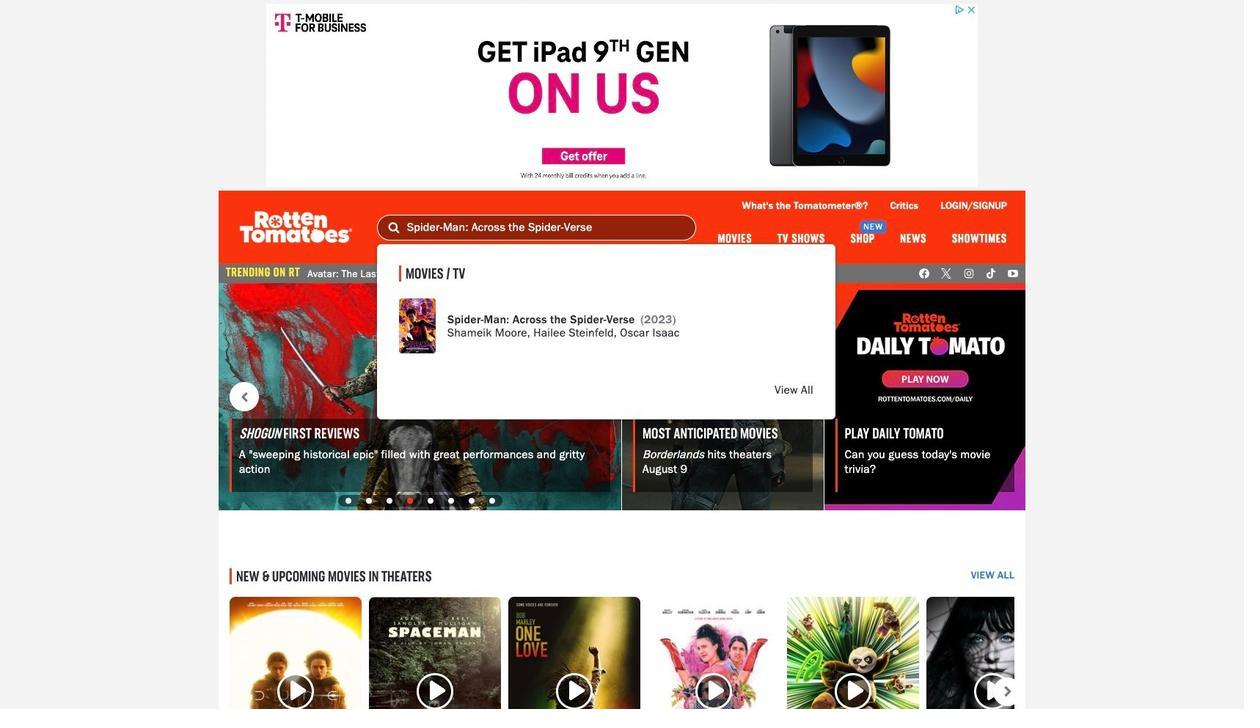 Task type: describe. For each thing, give the bounding box(es) containing it.
navigation bar element
[[219, 191, 1026, 264]]



